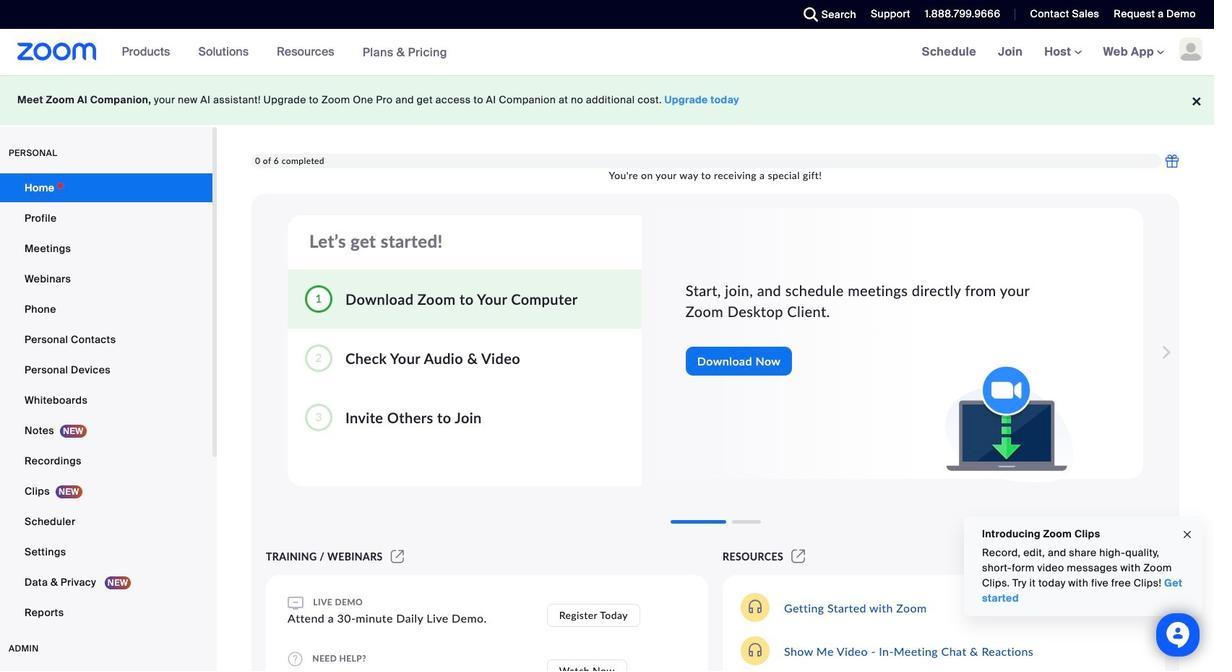 Task type: locate. For each thing, give the bounding box(es) containing it.
window new image
[[790, 551, 808, 563]]

banner
[[0, 29, 1215, 76]]

profile picture image
[[1180, 38, 1203, 61]]

zoom logo image
[[17, 43, 97, 61]]

footer
[[0, 75, 1215, 125]]

product information navigation
[[111, 29, 458, 76]]

next image
[[1155, 338, 1175, 367]]

meetings navigation
[[911, 29, 1215, 76]]

personal menu menu
[[0, 174, 213, 629]]



Task type: describe. For each thing, give the bounding box(es) containing it.
close image
[[1182, 527, 1194, 543]]

window new image
[[389, 551, 406, 563]]



Task type: vqa. For each thing, say whether or not it's contained in the screenshot.
product information Navigation
yes



